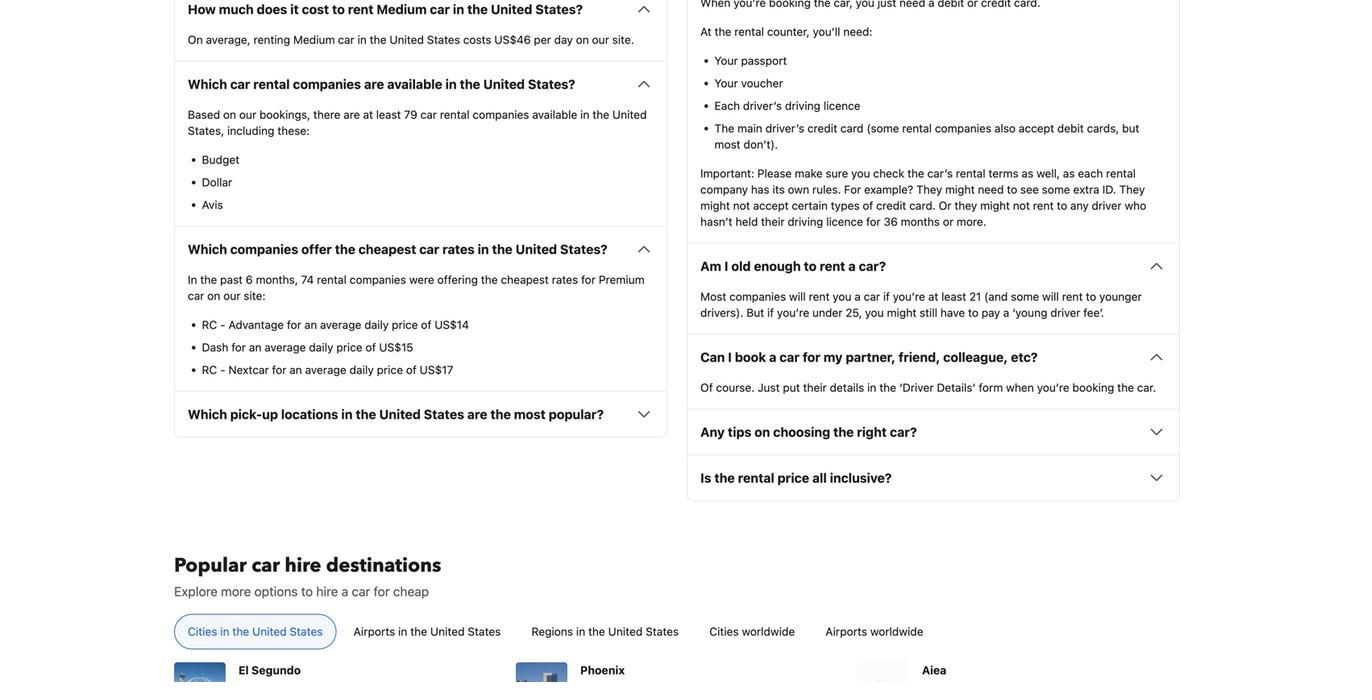 Task type: locate. For each thing, give the bounding box(es) containing it.
0 horizontal spatial at
[[363, 108, 373, 121]]

1 horizontal spatial least
[[942, 290, 967, 303]]

might up hasn't at the right
[[701, 199, 730, 212]]

of left us$17
[[406, 363, 417, 377]]

average up dash for an average daily price of us$15
[[320, 318, 362, 332]]

cheapest inside dropdown button
[[359, 242, 416, 257]]

for left my
[[803, 350, 821, 365]]

2 horizontal spatial you're
[[1037, 381, 1070, 395]]

which up based
[[188, 76, 227, 92]]

states for cities in the united states
[[290, 626, 323, 639]]

can i book a car for my partner, friend, colleague, etc? button
[[701, 348, 1167, 367]]

rates inside in the past 6 months, 74 rental companies were offering the cheapest rates for premium car on our site:
[[552, 273, 578, 286]]

0 horizontal spatial if
[[768, 306, 774, 320]]

2 worldwide from the left
[[871, 626, 924, 639]]

1 not from the left
[[733, 199, 750, 212]]

0 vertical spatial least
[[376, 108, 401, 121]]

0 vertical spatial some
[[1042, 183, 1071, 196]]

0 horizontal spatial not
[[733, 199, 750, 212]]

cities for cities worldwide
[[710, 626, 739, 639]]

0 horizontal spatial will
[[789, 290, 806, 303]]

rental up need at the right top of the page
[[956, 167, 986, 180]]

car? inside any tips on choosing the right car? dropdown button
[[890, 425, 917, 440]]

destinations
[[326, 553, 441, 580]]

0 horizontal spatial credit
[[808, 122, 838, 135]]

2 which from the top
[[188, 242, 227, 257]]

1 horizontal spatial you're
[[893, 290, 926, 303]]

2 cities from the left
[[710, 626, 739, 639]]

el segundo
[[239, 664, 301, 678]]

their
[[761, 215, 785, 228], [803, 381, 827, 395]]

driver's
[[743, 99, 782, 112], [766, 122, 805, 135]]

you're right when
[[1037, 381, 1070, 395]]

our up the including
[[239, 108, 257, 121]]

0 vertical spatial your
[[715, 54, 738, 67]]

car down average,
[[230, 76, 250, 92]]

1 rc from the top
[[202, 318, 217, 332]]

car up put
[[780, 350, 800, 365]]

0 horizontal spatial driver
[[1051, 306, 1081, 320]]

1 vertical spatial are
[[344, 108, 360, 121]]

to inside dropdown button
[[804, 259, 817, 274]]

dollar
[[202, 176, 232, 189]]

rc down dash
[[202, 363, 217, 377]]

car inside 'dropdown button'
[[230, 76, 250, 92]]

states inside the cities in the united states button
[[290, 626, 323, 639]]

for inside in the past 6 months, 74 rental companies were offering the cheapest rates for premium car on our site:
[[581, 273, 596, 286]]

rc - advantage for an average daily price of us$14
[[202, 318, 469, 332]]

accept inside the main driver's credit card (some rental companies also accept debit cards, but most don't).
[[1019, 122, 1055, 135]]

2 vertical spatial you
[[865, 306, 884, 320]]

credit up 36
[[877, 199, 907, 212]]

based on our bookings, there are at least 79 car rental companies available in the united states, including these:
[[188, 108, 647, 137]]

states left costs
[[427, 33, 460, 46]]

you up 25,
[[833, 290, 852, 303]]

rc for rc - nextcar for an average daily price of us$17
[[202, 363, 217, 377]]

2 vertical spatial average
[[305, 363, 347, 377]]

2 airports from the left
[[826, 626, 868, 639]]

are inside 'dropdown button'
[[364, 76, 384, 92]]

car inside most companies will rent you a car if you're at least 21 (and some will rent to younger drivers). but if you're under 25, you might still have to pay a 'young driver fee'.
[[864, 290, 880, 303]]

0 vertical spatial rates
[[443, 242, 475, 257]]

you're
[[893, 290, 926, 303], [777, 306, 810, 320], [1037, 381, 1070, 395]]

companies inside most companies will rent you a car if you're at least 21 (and some will rent to younger drivers). but if you're under 25, you might still have to pay a 'young driver fee'.
[[730, 290, 786, 303]]

2 - from the top
[[220, 363, 225, 377]]

up
[[262, 407, 278, 422]]

at down which car rental companies are available in the united states? at the left top of the page
[[363, 108, 373, 121]]

our inside based on our bookings, there are at least 79 car rental companies available in the united states, including these:
[[239, 108, 257, 121]]

you up for at top
[[852, 167, 870, 180]]

states inside the which pick-up locations in the united states are the most popular? dropdown button
[[424, 407, 464, 422]]

book
[[735, 350, 766, 365]]

an for advantage
[[305, 318, 317, 332]]

i for can
[[728, 350, 732, 365]]

driver left fee'.
[[1051, 306, 1081, 320]]

driver's down voucher
[[743, 99, 782, 112]]

companies down us$46
[[473, 108, 529, 121]]

tab list containing cities in the united states
[[161, 615, 1193, 651]]

avis
[[202, 198, 223, 211]]

- for nextcar
[[220, 363, 225, 377]]

- up dash
[[220, 318, 225, 332]]

dash
[[202, 341, 228, 354]]

1 vertical spatial available
[[532, 108, 578, 121]]

36
[[884, 215, 898, 228]]

0 vertical spatial an
[[305, 318, 317, 332]]

rental up 'id.' on the top of page
[[1107, 167, 1136, 180]]

1 they from the left
[[917, 183, 943, 196]]

daily down 'rc - advantage for an average daily price of us$14'
[[350, 363, 374, 377]]

to right the enough
[[804, 259, 817, 274]]

has
[[751, 183, 770, 196]]

rates inside dropdown button
[[443, 242, 475, 257]]

2 vertical spatial you're
[[1037, 381, 1070, 395]]

rc for rc - advantage for an average daily price of us$14
[[202, 318, 217, 332]]

on right tips
[[755, 425, 770, 440]]

0 vertical spatial if
[[884, 290, 890, 303]]

1 horizontal spatial rates
[[552, 273, 578, 286]]

some down well,
[[1042, 183, 1071, 196]]

when
[[1006, 381, 1034, 395]]

1 vertical spatial rc
[[202, 363, 217, 377]]

0 horizontal spatial some
[[1011, 290, 1040, 303]]

at up still on the top of page
[[929, 290, 939, 303]]

1 horizontal spatial if
[[884, 290, 890, 303]]

the inside based on our bookings, there are at least 79 car rental companies available in the united states, including these:
[[593, 108, 610, 121]]

airports for airports worldwide
[[826, 626, 868, 639]]

for right nextcar
[[272, 363, 287, 377]]

put
[[783, 381, 800, 395]]

least left the 79
[[376, 108, 401, 121]]

states inside the "regions in the united states" button
[[646, 626, 679, 639]]

0 horizontal spatial worldwide
[[742, 626, 795, 639]]

cities in the united states button
[[174, 615, 337, 650]]

1 vertical spatial driver's
[[766, 122, 805, 135]]

least inside most companies will rent you a car if you're at least 21 (and some will rent to younger drivers). but if you're under 25, you might still have to pay a 'young driver fee'.
[[942, 290, 967, 303]]

least inside based on our bookings, there are at least 79 car rental companies available in the united states, including these:
[[376, 108, 401, 121]]

states? inside 'dropdown button'
[[528, 76, 576, 92]]

1 horizontal spatial credit
[[877, 199, 907, 212]]

airports for airports in the united states
[[354, 626, 395, 639]]

0 vertical spatial driver's
[[743, 99, 782, 112]]

1 horizontal spatial an
[[290, 363, 302, 377]]

1 horizontal spatial will
[[1043, 290, 1059, 303]]

2 vertical spatial our
[[223, 289, 241, 303]]

you're left under
[[777, 306, 810, 320]]

0 horizontal spatial an
[[249, 341, 262, 354]]

74
[[301, 273, 314, 286]]

including
[[227, 124, 275, 137]]

popular
[[174, 553, 247, 580]]

to down 21
[[968, 306, 979, 320]]

2 vertical spatial daily
[[350, 363, 374, 377]]

79
[[404, 108, 417, 121]]

0 vertical spatial accept
[[1019, 122, 1055, 135]]

states up the 'phoenix' link on the bottom of the page
[[646, 626, 679, 639]]

1 vertical spatial driving
[[788, 215, 824, 228]]

example?
[[864, 183, 914, 196]]

1 vertical spatial an
[[249, 341, 262, 354]]

car inside based on our bookings, there are at least 79 car rental companies available in the united states, including these:
[[421, 108, 437, 121]]

phoenix
[[581, 664, 625, 678]]

1 horizontal spatial accept
[[1019, 122, 1055, 135]]

states left regions
[[468, 626, 501, 639]]

rental up your passport
[[735, 25, 764, 38]]

2 vertical spatial an
[[290, 363, 302, 377]]

1 vertical spatial our
[[239, 108, 257, 121]]

if right but
[[768, 306, 774, 320]]

0 horizontal spatial least
[[376, 108, 401, 121]]

1 vertical spatial you
[[833, 290, 852, 303]]

1 which from the top
[[188, 76, 227, 92]]

price inside dropdown button
[[778, 471, 810, 486]]

1 vertical spatial your
[[715, 76, 738, 90]]

united inside which companies offer the cheapest car rates in the united states? dropdown button
[[516, 242, 557, 257]]

1 vertical spatial driver
[[1051, 306, 1081, 320]]

1 vertical spatial which
[[188, 242, 227, 257]]

0 vertical spatial their
[[761, 215, 785, 228]]

which inside 'dropdown button'
[[188, 76, 227, 92]]

0 horizontal spatial cities
[[188, 626, 217, 639]]

certain
[[792, 199, 828, 212]]

airports worldwide
[[826, 626, 924, 639]]

details'
[[937, 381, 976, 395]]

medium down cost
[[293, 33, 335, 46]]

an for nextcar
[[290, 363, 302, 377]]

price down 'rc - advantage for an average daily price of us$14'
[[336, 341, 363, 354]]

price up us$15
[[392, 318, 418, 332]]

will down am i old enough to rent a car? on the right of the page
[[789, 290, 806, 303]]

tips
[[728, 425, 752, 440]]

regions in the united states button
[[518, 615, 693, 650]]

or
[[943, 215, 954, 228]]

1 your from the top
[[715, 54, 738, 67]]

rental right (some
[[903, 122, 932, 135]]

least up the have
[[942, 290, 967, 303]]

day
[[554, 33, 573, 46]]

2 will from the left
[[1043, 290, 1059, 303]]

united inside based on our bookings, there are at least 79 car rental companies available in the united states, including these:
[[613, 108, 647, 121]]

airports
[[354, 626, 395, 639], [826, 626, 868, 639]]

not down "see"
[[1013, 199, 1030, 212]]

car right the 79
[[421, 108, 437, 121]]

least
[[376, 108, 401, 121], [942, 290, 967, 303]]

1 horizontal spatial car?
[[890, 425, 917, 440]]

under
[[813, 306, 843, 320]]

available
[[387, 76, 443, 92], [532, 108, 578, 121]]

1 horizontal spatial as
[[1063, 167, 1075, 180]]

states?
[[536, 1, 583, 17], [528, 76, 576, 92], [560, 242, 608, 257]]

you
[[852, 167, 870, 180], [833, 290, 852, 303], [865, 306, 884, 320]]

cities for cities in the united states
[[188, 626, 217, 639]]

0 horizontal spatial car?
[[859, 259, 886, 274]]

states for regions in the united states
[[646, 626, 679, 639]]

of
[[701, 381, 713, 395]]

your
[[715, 54, 738, 67], [715, 76, 738, 90]]

driver's down each driver's driving licence
[[766, 122, 805, 135]]

but
[[747, 306, 764, 320]]

2 vertical spatial states?
[[560, 242, 608, 257]]

1 vertical spatial most
[[514, 407, 546, 422]]

0 vertical spatial which
[[188, 76, 227, 92]]

our down past
[[223, 289, 241, 303]]

0 vertical spatial car?
[[859, 259, 886, 274]]

0 horizontal spatial accept
[[753, 199, 789, 212]]

rental right the 79
[[440, 108, 470, 121]]

rental inside dropdown button
[[738, 471, 775, 486]]

available up the 79
[[387, 76, 443, 92]]

car down in
[[188, 289, 204, 303]]

check
[[873, 167, 905, 180]]

worldwide
[[742, 626, 795, 639], [871, 626, 924, 639]]

their right put
[[803, 381, 827, 395]]

us$46
[[495, 33, 531, 46]]

1 horizontal spatial most
[[715, 138, 741, 151]]

extra
[[1074, 183, 1100, 196]]

states
[[427, 33, 460, 46], [424, 407, 464, 422], [290, 626, 323, 639], [468, 626, 501, 639], [646, 626, 679, 639]]

your for your voucher
[[715, 76, 738, 90]]

1 vertical spatial car?
[[890, 425, 917, 440]]

companies left the also
[[935, 122, 992, 135]]

is the rental price all inclusive?
[[701, 471, 892, 486]]

price left "all"
[[778, 471, 810, 486]]

1 horizontal spatial they
[[1120, 183, 1145, 196]]

driver's inside the main driver's credit card (some rental companies also accept debit cards, but most don't).
[[766, 122, 805, 135]]

you inside important: please make sure you check the car's rental terms as well, as each rental company has its own rules. for example? they might need to see some extra id. they might not accept certain types of credit card. or they might not rent to any driver who hasn't held their driving licence for 36 months or more.
[[852, 167, 870, 180]]

rules.
[[813, 183, 841, 196]]

at inside most companies will rent you a car if you're at least 21 (and some will rent to younger drivers). but if you're under 25, you might still have to pay a 'young driver fee'.
[[929, 290, 939, 303]]

states? up "day"
[[536, 1, 583, 17]]

to
[[332, 1, 345, 17], [1007, 183, 1018, 196], [1057, 199, 1068, 212], [804, 259, 817, 274], [1086, 290, 1097, 303], [968, 306, 979, 320], [301, 584, 313, 600]]

0 horizontal spatial rates
[[443, 242, 475, 257]]

to inside popular car hire destinations explore more options to hire a car for cheap
[[301, 584, 313, 600]]

the inside important: please make sure you check the car's rental terms as well, as each rental company has its own rules. for example? they might need to see some extra id. they might not accept certain types of credit card. or they might not rent to any driver who hasn't held their driving licence for 36 months or more.
[[908, 167, 925, 180]]

car up partner, on the bottom of page
[[864, 290, 880, 303]]

options
[[254, 584, 298, 600]]

to up fee'.
[[1086, 290, 1097, 303]]

id.
[[1103, 183, 1117, 196]]

will
[[789, 290, 806, 303], [1043, 290, 1059, 303]]

1 horizontal spatial are
[[364, 76, 384, 92]]

0 vertical spatial i
[[725, 259, 729, 274]]

1 airports from the left
[[354, 626, 395, 639]]

to right options
[[301, 584, 313, 600]]

accept down its
[[753, 199, 789, 212]]

driving inside important: please make sure you check the car's rental terms as well, as each rental company has its own rules. for example? they might need to see some extra id. they might not accept certain types of credit card. or they might not rent to any driver who hasn't held their driving licence for 36 months or more.
[[788, 215, 824, 228]]

0 vertical spatial -
[[220, 318, 225, 332]]

is the rental price all inclusive? button
[[701, 469, 1167, 488]]

1 horizontal spatial airports
[[826, 626, 868, 639]]

which for which companies offer the cheapest car rates in the united states?
[[188, 242, 227, 257]]

to left the any
[[1057, 199, 1068, 212]]

renting
[[254, 33, 290, 46]]

0 horizontal spatial airports
[[354, 626, 395, 639]]

tab list
[[161, 615, 1193, 651]]

1 cities from the left
[[188, 626, 217, 639]]

1 vertical spatial medium
[[293, 33, 335, 46]]

1 horizontal spatial available
[[532, 108, 578, 121]]

0 vertical spatial driver
[[1092, 199, 1122, 212]]

states? inside dropdown button
[[560, 242, 608, 257]]

1 vertical spatial cheapest
[[501, 273, 549, 286]]

some up "'young"
[[1011, 290, 1040, 303]]

1 vertical spatial accept
[[753, 199, 789, 212]]

rental down tips
[[738, 471, 775, 486]]

most down the
[[715, 138, 741, 151]]

airports worldwide button
[[812, 615, 937, 650]]

card.
[[910, 199, 936, 212]]

i for am
[[725, 259, 729, 274]]

they up the card.
[[917, 183, 943, 196]]

1 horizontal spatial worldwide
[[871, 626, 924, 639]]

0 vertical spatial at
[[363, 108, 373, 121]]

will up "'young"
[[1043, 290, 1059, 303]]

companies up but
[[730, 290, 786, 303]]

any tips on choosing the right car?
[[701, 425, 917, 440]]

1 vertical spatial rates
[[552, 273, 578, 286]]

for left 36
[[867, 215, 881, 228]]

hire right options
[[316, 584, 338, 600]]

0 vertical spatial daily
[[365, 318, 389, 332]]

0 vertical spatial rc
[[202, 318, 217, 332]]

states for airports in the united states
[[468, 626, 501, 639]]

medium up on average, renting medium car in the united states costs us$46 per day on our site.
[[377, 1, 427, 17]]

of left us$14
[[421, 318, 432, 332]]

to inside "dropdown button"
[[332, 1, 345, 17]]

might left still on the top of page
[[887, 306, 917, 320]]

2 not from the left
[[1013, 199, 1030, 212]]

car inside in the past 6 months, 74 rental companies were offering the cheapest rates for premium car on our site:
[[188, 289, 204, 303]]

credit
[[808, 122, 838, 135], [877, 199, 907, 212]]

2 horizontal spatial are
[[467, 407, 488, 422]]

accept inside important: please make sure you check the car's rental terms as well, as each rental company has its own rules. for example? they might need to see some extra id. they might not accept certain types of credit card. or they might not rent to any driver who hasn't held their driving licence for 36 months or more.
[[753, 199, 789, 212]]

for left premium
[[581, 273, 596, 286]]

hire
[[285, 553, 321, 580], [316, 584, 338, 600]]

they up who
[[1120, 183, 1145, 196]]

companies up there
[[293, 76, 361, 92]]

3 which from the top
[[188, 407, 227, 422]]

on average, renting medium car in the united states costs us$46 per day on our site.
[[188, 33, 634, 46]]

0 vertical spatial average
[[320, 318, 362, 332]]

fee'.
[[1084, 306, 1105, 320]]

2 rc from the top
[[202, 363, 217, 377]]

1 horizontal spatial cities
[[710, 626, 739, 639]]

most
[[701, 290, 727, 303]]

cheapest up were
[[359, 242, 416, 257]]

companies up months,
[[230, 242, 298, 257]]

of right types
[[863, 199, 874, 212]]

0 horizontal spatial most
[[514, 407, 546, 422]]

of
[[863, 199, 874, 212], [421, 318, 432, 332], [366, 341, 376, 354], [406, 363, 417, 377]]

1 - from the top
[[220, 318, 225, 332]]

you right 25,
[[865, 306, 884, 320]]

which for which car rental companies are available in the united states?
[[188, 76, 227, 92]]

rental inside in the past 6 months, 74 rental companies were offering the cheapest rates for premium car on our site:
[[317, 273, 347, 286]]

worldwide for airports worldwide
[[871, 626, 924, 639]]

which up in
[[188, 242, 227, 257]]

1 vertical spatial some
[[1011, 290, 1040, 303]]

in inside "dropdown button"
[[453, 1, 464, 17]]

to right cost
[[332, 1, 345, 17]]

not up held
[[733, 199, 750, 212]]

how
[[188, 1, 216, 17]]

driver inside most companies will rent you a car if you're at least 21 (and some will rent to younger drivers). but if you're under 25, you might still have to pay a 'young driver fee'.
[[1051, 306, 1081, 320]]

inclusive?
[[830, 471, 892, 486]]

average,
[[206, 33, 251, 46]]

united inside which car rental companies are available in the united states? 'dropdown button'
[[484, 76, 525, 92]]

states inside airports in the united states button
[[468, 626, 501, 639]]

0 vertical spatial you
[[852, 167, 870, 180]]

an up dash for an average daily price of us$15
[[305, 318, 317, 332]]

rental right 74 on the top left
[[317, 273, 347, 286]]

0 horizontal spatial available
[[387, 76, 443, 92]]

which for which pick-up locations in the united states are the most popular?
[[188, 407, 227, 422]]

they
[[955, 199, 978, 212]]

budget
[[202, 153, 240, 166]]

1 horizontal spatial not
[[1013, 199, 1030, 212]]

0 horizontal spatial they
[[917, 183, 943, 196]]

1 horizontal spatial medium
[[377, 1, 427, 17]]

1 vertical spatial at
[[929, 290, 939, 303]]

which car rental companies are available in the united states?
[[188, 76, 576, 92]]

accept right the also
[[1019, 122, 1055, 135]]

an down advantage at the left
[[249, 341, 262, 354]]

some inside important: please make sure you check the car's rental terms as well, as each rental company has its own rules. for example? they might need to see some extra id. they might not accept certain types of credit card. or they might not rent to any driver who hasn't held their driving licence for 36 months or more.
[[1042, 183, 1071, 196]]

states? down per
[[528, 76, 576, 92]]

colleague,
[[944, 350, 1008, 365]]

1 horizontal spatial at
[[929, 290, 939, 303]]

1 will from the left
[[789, 290, 806, 303]]

please
[[758, 167, 792, 180]]

average
[[320, 318, 362, 332], [265, 341, 306, 354], [305, 363, 347, 377]]

a inside can i book a car for my partner, friend, colleague, etc? dropdown button
[[769, 350, 777, 365]]

am i old enough to rent a car? button
[[701, 257, 1167, 276]]

licence up card
[[824, 99, 861, 112]]

1 vertical spatial least
[[942, 290, 967, 303]]

2 as from the left
[[1063, 167, 1075, 180]]

for up dash for an average daily price of us$15
[[287, 318, 301, 332]]

our
[[592, 33, 609, 46], [239, 108, 257, 121], [223, 289, 241, 303]]

1 horizontal spatial cheapest
[[501, 273, 549, 286]]

car? inside the am i old enough to rent a car? dropdown button
[[859, 259, 886, 274]]

cheapest right 'offering'
[[501, 273, 549, 286]]

0 vertical spatial are
[[364, 76, 384, 92]]

car? right right
[[890, 425, 917, 440]]

cities worldwide button
[[696, 615, 809, 650]]

for
[[867, 215, 881, 228], [581, 273, 596, 286], [287, 318, 301, 332], [232, 341, 246, 354], [803, 350, 821, 365], [272, 363, 287, 377], [374, 584, 390, 600]]

1 worldwide from the left
[[742, 626, 795, 639]]

2 horizontal spatial an
[[305, 318, 317, 332]]

rent inside important: please make sure you check the car's rental terms as well, as each rental company has its own rules. for example? they might need to see some extra id. they might not accept certain types of credit card. or they might not rent to any driver who hasn't held their driving licence for 36 months or more.
[[1033, 199, 1054, 212]]

daily for nextcar
[[350, 363, 374, 377]]

hire up options
[[285, 553, 321, 580]]

each
[[1078, 167, 1103, 180]]

which left pick-
[[188, 407, 227, 422]]

some inside most companies will rent you a car if you're at least 21 (and some will rent to younger drivers). but if you're under 25, you might still have to pay a 'young driver fee'.
[[1011, 290, 1040, 303]]

driver down 'id.' on the top of page
[[1092, 199, 1122, 212]]

rental inside 'dropdown button'
[[253, 76, 290, 92]]

car
[[430, 1, 450, 17], [338, 33, 355, 46], [230, 76, 250, 92], [421, 108, 437, 121], [419, 242, 439, 257], [188, 289, 204, 303], [864, 290, 880, 303], [780, 350, 800, 365], [252, 553, 280, 580], [352, 584, 370, 600]]

0 horizontal spatial their
[[761, 215, 785, 228]]

own
[[788, 183, 810, 196]]

united inside airports in the united states button
[[430, 626, 465, 639]]

for down destinations in the bottom left of the page
[[374, 584, 390, 600]]

rental up bookings,
[[253, 76, 290, 92]]

0 vertical spatial credit
[[808, 122, 838, 135]]

2 your from the top
[[715, 76, 738, 90]]

i left old
[[725, 259, 729, 274]]

more
[[221, 584, 251, 600]]

you're up still on the top of page
[[893, 290, 926, 303]]

aiea link
[[858, 650, 1121, 683]]



Task type: describe. For each thing, give the bounding box(es) containing it.
most companies will rent you a car if you're at least 21 (and some will rent to younger drivers). but if you're under 25, you might still have to pay a 'young driver fee'.
[[701, 290, 1142, 320]]

main
[[738, 122, 763, 135]]

offering
[[437, 273, 478, 286]]

each
[[715, 99, 740, 112]]

1 vertical spatial if
[[768, 306, 774, 320]]

the inside "dropdown button"
[[467, 1, 488, 17]]

might up the they
[[946, 183, 975, 196]]

companies inside in the past 6 months, 74 rental companies were offering the cheapest rates for premium car on our site:
[[350, 273, 406, 286]]

car.
[[1138, 381, 1157, 395]]

regions in the united states
[[532, 626, 679, 639]]

much
[[219, 1, 254, 17]]

important: please make sure you check the car's rental terms as well, as each rental company has its own rules. for example? they might need to see some extra id. they might not accept certain types of credit card. or they might not rent to any driver who hasn't held their driving licence for 36 months or more.
[[701, 167, 1147, 228]]

am
[[701, 259, 722, 274]]

average for advantage
[[320, 318, 362, 332]]

on right "day"
[[576, 33, 589, 46]]

months,
[[256, 273, 298, 286]]

their inside important: please make sure you check the car's rental terms as well, as each rental company has its own rules. for example? they might need to see some extra id. they might not accept certain types of credit card. or they might not rent to any driver who hasn't held their driving licence for 36 months or more.
[[761, 215, 785, 228]]

hasn't
[[701, 215, 733, 228]]

costs
[[463, 33, 491, 46]]

site:
[[244, 289, 266, 303]]

available inside 'dropdown button'
[[387, 76, 443, 92]]

course.
[[716, 381, 755, 395]]

0 vertical spatial our
[[592, 33, 609, 46]]

a inside dropdown button
[[849, 259, 856, 274]]

which companies offer the cheapest car rates in the united states? button
[[188, 240, 654, 259]]

you for a
[[833, 290, 852, 303]]

popular?
[[549, 407, 604, 422]]

at inside based on our bookings, there are at least 79 car rental companies available in the united states, including these:
[[363, 108, 373, 121]]

debit
[[1058, 122, 1084, 135]]

any tips on choosing the right car? button
[[701, 423, 1167, 442]]

companies inside 'dropdown button'
[[293, 76, 361, 92]]

well,
[[1037, 167, 1060, 180]]

most inside the which pick-up locations in the united states are the most popular? dropdown button
[[514, 407, 546, 422]]

its
[[773, 183, 785, 196]]

- for advantage
[[220, 318, 225, 332]]

explore
[[174, 584, 218, 600]]

past
[[220, 273, 243, 286]]

pick-
[[230, 407, 262, 422]]

sure
[[826, 167, 849, 180]]

held
[[736, 215, 758, 228]]

locations
[[281, 407, 338, 422]]

of inside important: please make sure you check the car's rental terms as well, as each rental company has its own rules. for example? they might need to see some extra id. they might not accept certain types of credit card. or they might not rent to any driver who hasn't held their driving licence for 36 months or more.
[[863, 199, 874, 212]]

car up options
[[252, 553, 280, 580]]

are inside based on our bookings, there are at least 79 car rental companies available in the united states, including these:
[[344, 108, 360, 121]]

advantage
[[228, 318, 284, 332]]

on inside dropdown button
[[755, 425, 770, 440]]

younger
[[1100, 290, 1142, 303]]

0 horizontal spatial you're
[[777, 306, 810, 320]]

enough
[[754, 259, 801, 274]]

(some
[[867, 122, 899, 135]]

cities worldwide
[[710, 626, 795, 639]]

car down destinations in the bottom left of the page
[[352, 584, 370, 600]]

(and
[[985, 290, 1008, 303]]

a inside popular car hire destinations explore more options to hire a car for cheap
[[342, 584, 348, 600]]

cities in the united states
[[188, 626, 323, 639]]

0 horizontal spatial medium
[[293, 33, 335, 46]]

which pick-up locations in the united states are the most popular? button
[[188, 405, 654, 424]]

site.
[[612, 33, 634, 46]]

to left "see"
[[1007, 183, 1018, 196]]

us$15
[[379, 341, 413, 354]]

companies inside the main driver's credit card (some rental companies also accept debit cards, but most don't).
[[935, 122, 992, 135]]

cheap
[[393, 584, 429, 600]]

your voucher
[[715, 76, 783, 90]]

can i book a car for my partner, friend, colleague, etc?
[[701, 350, 1038, 365]]

driver inside important: please make sure you check the car's rental terms as well, as each rental company has its own rules. for example? they might need to see some extra id. they might not accept certain types of credit card. or they might not rent to any driver who hasn't held their driving licence for 36 months or more.
[[1092, 199, 1122, 212]]

states? inside "dropdown button"
[[536, 1, 583, 17]]

daily for advantage
[[365, 318, 389, 332]]

rent inside the am i old enough to rent a car? dropdown button
[[820, 259, 846, 274]]

each driver's driving licence
[[715, 99, 861, 112]]

2 they from the left
[[1120, 183, 1145, 196]]

credit inside the main driver's credit card (some rental companies also accept debit cards, but most don't).
[[808, 122, 838, 135]]

us$14
[[435, 318, 469, 332]]

worldwide for cities worldwide
[[742, 626, 795, 639]]

0 vertical spatial hire
[[285, 553, 321, 580]]

united inside the "regions in the united states" button
[[608, 626, 643, 639]]

in inside 'dropdown button'
[[446, 76, 457, 92]]

1 vertical spatial hire
[[316, 584, 338, 600]]

united inside how much does it cost to rent medium car in the united states? "dropdown button"
[[491, 1, 533, 17]]

most inside the main driver's credit card (some rental companies also accept debit cards, but most don't).
[[715, 138, 741, 151]]

21
[[970, 290, 982, 303]]

am i old enough to rent a car?
[[701, 259, 886, 274]]

drivers).
[[701, 306, 744, 320]]

average for nextcar
[[305, 363, 347, 377]]

0 vertical spatial driving
[[785, 99, 821, 112]]

0 vertical spatial licence
[[824, 99, 861, 112]]

'young
[[1013, 306, 1048, 320]]

also
[[995, 122, 1016, 135]]

credit inside important: please make sure you check the car's rental terms as well, as each rental company has its own rules. for example? they might need to see some extra id. they might not accept certain types of credit card. or they might not rent to any driver who hasn't held their driving licence for 36 months or more.
[[877, 199, 907, 212]]

are inside dropdown button
[[467, 407, 488, 422]]

don't).
[[744, 138, 778, 151]]

types
[[831, 199, 860, 212]]

car up were
[[419, 242, 439, 257]]

states,
[[188, 124, 224, 137]]

it
[[290, 1, 299, 17]]

card
[[841, 122, 864, 135]]

medium inside "dropdown button"
[[377, 1, 427, 17]]

cheapest inside in the past 6 months, 74 rental companies were offering the cheapest rates for premium car on our site:
[[501, 273, 549, 286]]

our inside in the past 6 months, 74 rental companies were offering the cheapest rates for premium car on our site:
[[223, 289, 241, 303]]

25,
[[846, 306, 862, 320]]

passport
[[741, 54, 787, 67]]

counter,
[[767, 25, 810, 38]]

car down the how much does it cost to rent medium car in the united states? on the top left
[[338, 33, 355, 46]]

voucher
[[741, 76, 783, 90]]

united inside the cities in the united states button
[[252, 626, 287, 639]]

1 vertical spatial daily
[[309, 341, 333, 354]]

how much does it cost to rent medium car in the united states?
[[188, 1, 583, 17]]

for inside popular car hire destinations explore more options to hire a car for cheap
[[374, 584, 390, 600]]

for right dash
[[232, 341, 246, 354]]

car inside "dropdown button"
[[430, 1, 450, 17]]

the inside 'dropdown button'
[[460, 76, 480, 92]]

0 vertical spatial you're
[[893, 290, 926, 303]]

for inside dropdown button
[[803, 350, 821, 365]]

available inside based on our bookings, there are at least 79 car rental companies available in the united states, including these:
[[532, 108, 578, 121]]

airports in the united states
[[354, 626, 501, 639]]

on inside in the past 6 months, 74 rental companies were offering the cheapest rates for premium car on our site:
[[207, 289, 220, 303]]

for inside important: please make sure you check the car's rental terms as well, as each rental company has its own rules. for example? they might need to see some extra id. they might not accept certain types of credit card. or they might not rent to any driver who hasn't held their driving licence for 36 months or more.
[[867, 215, 881, 228]]

on inside based on our bookings, there are at least 79 car rental companies available in the united states, including these:
[[223, 108, 236, 121]]

terms
[[989, 167, 1019, 180]]

us$17
[[420, 363, 453, 377]]

which pick-up locations in the united states are the most popular?
[[188, 407, 604, 422]]

rental inside based on our bookings, there are at least 79 car rental companies available in the united states, including these:
[[440, 108, 470, 121]]

you for check
[[852, 167, 870, 180]]

1 vertical spatial their
[[803, 381, 827, 395]]

1 as from the left
[[1022, 167, 1034, 180]]

el segundo link
[[174, 650, 438, 683]]

your for your passport
[[715, 54, 738, 67]]

rental inside the main driver's credit card (some rental companies also accept debit cards, but most don't).
[[903, 122, 932, 135]]

etc?
[[1011, 350, 1038, 365]]

in inside based on our bookings, there are at least 79 car rental companies available in the united states, including these:
[[581, 108, 590, 121]]

for
[[844, 183, 861, 196]]

still
[[920, 306, 938, 320]]

1 vertical spatial average
[[265, 341, 306, 354]]

licence inside important: please make sure you check the car's rental terms as well, as each rental company has its own rules. for example? they might need to see some extra id. they might not accept certain types of credit card. or they might not rent to any driver who hasn't held their driving licence for 36 months or more.
[[827, 215, 863, 228]]

companies inside based on our bookings, there are at least 79 car rental companies available in the united states, including these:
[[473, 108, 529, 121]]

of course. just put their details in the 'driver details' form when you're booking the car.
[[701, 381, 1157, 395]]

of left us$15
[[366, 341, 376, 354]]

or
[[939, 199, 952, 212]]

united inside the which pick-up locations in the united states are the most popular? dropdown button
[[379, 407, 421, 422]]

pay
[[982, 306, 1001, 320]]

premium
[[599, 273, 645, 286]]

might inside most companies will rent you a car if you're at least 21 (and some will rent to younger drivers). but if you're under 25, you might still have to pay a 'young driver fee'.
[[887, 306, 917, 320]]

segundo
[[252, 664, 301, 678]]

regions
[[532, 626, 573, 639]]

important:
[[701, 167, 755, 180]]

price down us$15
[[377, 363, 403, 377]]

all
[[813, 471, 827, 486]]

need
[[978, 183, 1004, 196]]

at the rental counter, you'll need:
[[701, 25, 873, 38]]

in
[[188, 273, 197, 286]]

per
[[534, 33, 551, 46]]

might down need at the right top of the page
[[981, 199, 1010, 212]]

companies inside dropdown button
[[230, 242, 298, 257]]

company
[[701, 183, 748, 196]]

rent inside how much does it cost to rent medium car in the united states? "dropdown button"
[[348, 1, 374, 17]]



Task type: vqa. For each thing, say whether or not it's contained in the screenshot.
driver's in the main driver's credit card (some rental companies also accept debit cards, but most don't).
yes



